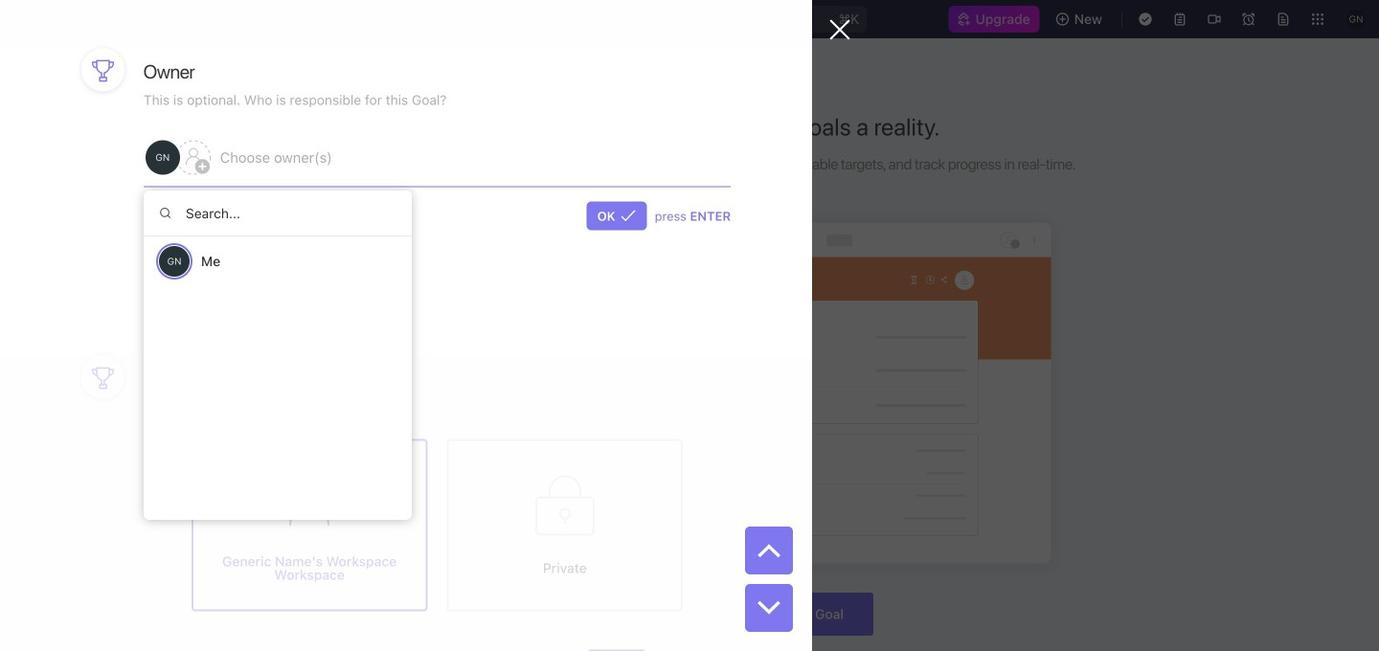 Task type: vqa. For each thing, say whether or not it's contained in the screenshot.
List
no



Task type: locate. For each thing, give the bounding box(es) containing it.
dialog
[[0, 0, 851, 652]]

tree
[[8, 431, 236, 560]]



Task type: describe. For each thing, give the bounding box(es) containing it.
Search... text field
[[144, 191, 412, 237]]

tree inside sidebar navigation
[[8, 431, 236, 560]]

sidebar navigation
[[0, 38, 244, 652]]



